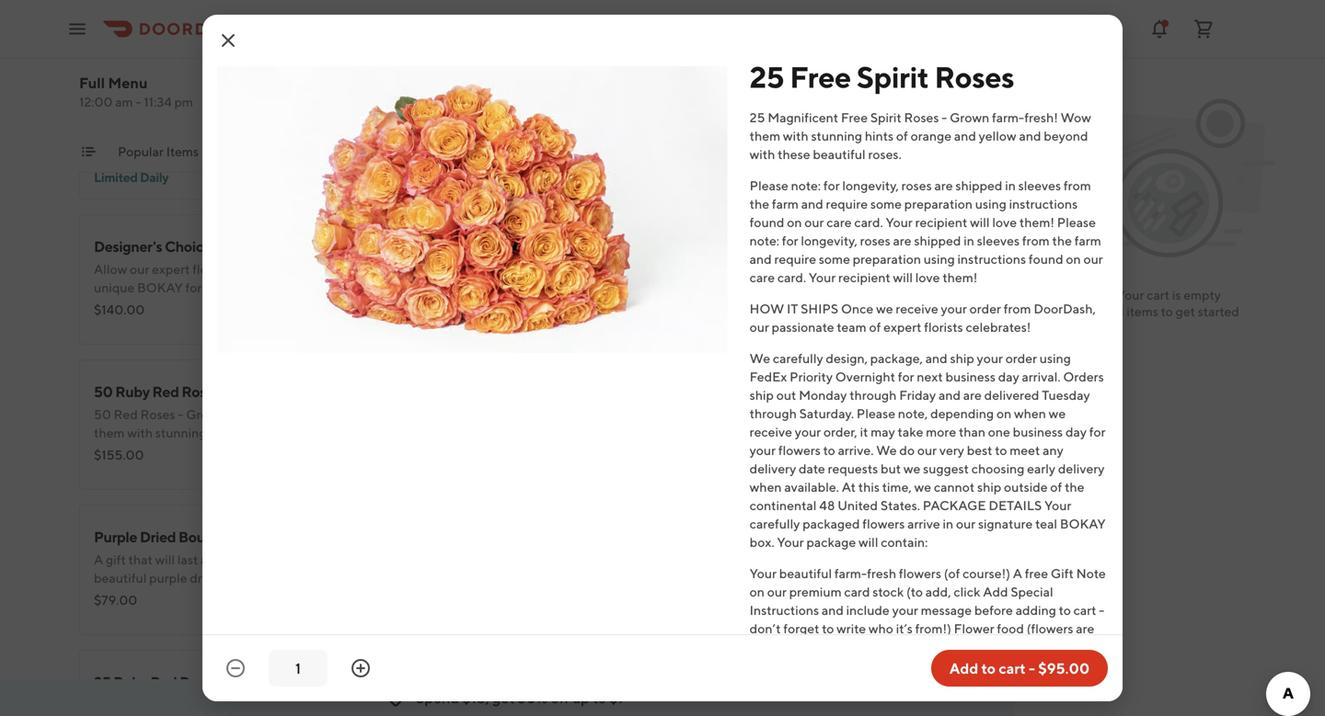 Task type: locate. For each thing, give the bounding box(es) containing it.
0 vertical spatial care
[[827, 215, 852, 230]]

free up stunning
[[841, 110, 868, 125]]

1 horizontal spatial vase
[[784, 714, 810, 717]]

delivered
[[984, 388, 1039, 403]]

more
[[722, 144, 753, 159]]

close image
[[217, 29, 239, 52]]

outside
[[1004, 480, 1048, 495]]

order inside how it ships once we receive your order from doordash, our passionate team of expert florists celebrates!
[[970, 301, 1001, 317]]

1 vertical spatial +
[[655, 529, 663, 546]]

please down beyond
[[1057, 215, 1096, 230]]

3)
[[812, 714, 824, 717]]

our up the "doordash,"
[[1083, 252, 1103, 267]]

of down early at the bottom
[[1050, 480, 1062, 495]]

+
[[223, 383, 230, 401], [655, 529, 663, 546], [221, 674, 228, 692]]

2 horizontal spatial $95.00
[[1038, 660, 1090, 678]]

ships
[[801, 301, 838, 317]]

our down how
[[750, 320, 769, 335]]

get inside the your cart is empty add items to get started
[[1176, 304, 1195, 319]]

love up how it ships once we receive your order from doordash, our passionate team of expert florists celebrates!
[[915, 270, 940, 285]]

we down may
[[876, 443, 897, 458]]

the inside we carefully design, package, and ship your order using fedex priority overnight for next business day arrival. orders ship out monday through friday and are delivered tuesday through saturday. please note, depending on when we receive your order, it may take more than one business day for your flowers to arrive. we do our very best to meet any delivery date requests but we suggest choosing early delivery when available. at this time, we cannot ship outside of the continental 48 united states. package details your carefully packaged flowers arrive in our signature teal bokay box. your package will contain:
[[1065, 480, 1084, 495]]

some down roses.
[[870, 196, 902, 212]]

25 free spirit roses
[[750, 60, 1014, 94], [528, 238, 656, 255]]

- inside the full menu 12:00 am - 11:34 pm
[[136, 94, 141, 110]]

qr
[[936, 640, 956, 655]]

our down these
[[804, 215, 824, 230]]

0 vertical spatial a
[[927, 640, 933, 655]]

care
[[900, 677, 936, 692]]

0 horizontal spatial when
[[750, 480, 782, 495]]

ruby for 25 ruby red roses + black amaranth vase
[[113, 674, 148, 692]]

shipped up how it ships once we receive your order from doordash, our passionate team of expert florists celebrates!
[[914, 233, 961, 248]]

0 horizontal spatial vase
[[750, 677, 776, 692]]

free
[[1025, 566, 1048, 582]]

designer's choice - wonderful image
[[368, 214, 499, 345]]

note: up how
[[750, 233, 779, 248]]

recipient down orange
[[915, 215, 967, 230]]

food down 2)
[[948, 714, 975, 717]]

2 vertical spatial carefully
[[823, 695, 874, 710]]

beautiful down stunning
[[813, 147, 866, 162]]

using
[[975, 196, 1007, 212], [924, 252, 955, 267], [1040, 351, 1071, 366]]

0 vertical spatial the
[[750, 196, 769, 212]]

instructions down beyond
[[1009, 196, 1078, 212]]

50 lovely lavender roses + white amaranth vase image
[[802, 651, 933, 717]]

to down one
[[995, 443, 1007, 458]]

our
[[804, 215, 824, 230], [1083, 252, 1103, 267], [750, 320, 769, 335], [917, 443, 937, 458], [956, 517, 976, 532], [767, 585, 787, 600]]

order up "celebrates!"
[[970, 301, 1001, 317]]

1 vertical spatial please
[[1057, 215, 1096, 230]]

add button for 25 atomic roses
[[440, 159, 488, 189]]

50 down $140.00
[[94, 383, 113, 401]]

1 vertical spatial of
[[869, 320, 881, 335]]

vase for 50 ruby red roses + white amaranth vase
[[344, 383, 375, 401]]

a left free
[[1013, 566, 1022, 582]]

purple
[[94, 529, 137, 546]]

of right team
[[869, 320, 881, 335]]

are inside we carefully design, package, and ship your order using fedex priority overnight for next business day arrival. orders ship out monday through friday and are delivered tuesday through saturday. please note, depending on when we receive your order, it may take more than one business day for your flowers to arrive. we do our very best to meet any delivery date requests but we suggest choosing early delivery when available. at this time, we cannot ship outside of the continental 48 united states. package details your carefully packaged flowers arrive in our signature teal bokay box. your package will contain:
[[963, 388, 982, 403]]

$155.00 up purple
[[94, 448, 144, 463]]

0 horizontal spatial receive
[[750, 425, 792, 440]]

recipient up the once
[[838, 270, 891, 285]]

1 vertical spatial ship
[[750, 388, 774, 403]]

care up how
[[750, 270, 775, 285]]

25 free spirit roses dialog
[[202, 15, 1123, 717]]

farm- inside 25 magnificent free spirit roses - grown farm-fresh! wow them with stunning hints of orange and yellow and beyond with these beautiful roses.
[[992, 110, 1024, 125]]

add inside the your cart is empty add items to get started
[[1099, 304, 1124, 319]]

white for 25 ruby red roses + white amaranth vase
[[665, 529, 706, 546]]

to left write
[[822, 622, 834, 637]]

gourmet chocolate by choco gala button
[[447, 143, 652, 172]]

cart left is
[[1147, 288, 1170, 303]]

1 horizontal spatial delivery
[[793, 144, 841, 159]]

0 horizontal spatial atomic
[[113, 83, 160, 101]]

farm down these
[[772, 196, 799, 212]]

cart down detailed
[[999, 660, 1026, 678]]

stunning
[[811, 128, 862, 144]]

wow
[[1061, 110, 1091, 125]]

0 horizontal spatial a
[[927, 640, 933, 655]]

using up arrival.
[[1040, 351, 1071, 366]]

vase for 25 ruby red roses + white amaranth vase
[[776, 529, 807, 546]]

- right "shipping"
[[343, 144, 348, 159]]

with down them
[[750, 147, 775, 162]]

1 horizontal spatial white
[[665, 529, 706, 546]]

to down is
[[1161, 304, 1173, 319]]

packaging
[[906, 695, 967, 710]]

will inside we carefully design, package, and ship your order using fedex priority overnight for next business day arrival. orders ship out monday through friday and are delivered tuesday through saturday. please note, depending on when we receive your order, it may take more than one business day for your flowers to arrive. we do our very best to meet any delivery date requests but we suggest choosing early delivery when available. at this time, we cannot ship outside of the continental 48 united states. package details your carefully packaged flowers arrive in our signature teal bokay box. your package will contain:
[[859, 535, 878, 550]]

open menu image
[[66, 18, 88, 40]]

gift
[[1051, 566, 1074, 582]]

to down code
[[981, 660, 996, 678]]

$140.00
[[94, 302, 145, 317]]

teal
[[1035, 517, 1057, 532]]

your inside the your cart is empty add items to get started
[[1117, 288, 1144, 303]]

roses
[[934, 60, 1014, 94], [163, 83, 202, 101], [599, 92, 638, 110], [904, 110, 939, 125], [617, 238, 656, 255], [182, 383, 220, 401], [614, 529, 653, 546], [180, 674, 218, 692]]

spirit inside 25 magnificent free spirit roses - grown farm-fresh! wow them with stunning hints of orange and yellow and beyond with these beautiful roses.
[[870, 110, 902, 125]]

items
[[1127, 304, 1158, 319]]

preparation
[[904, 196, 973, 212], [853, 252, 921, 267]]

orange
[[911, 128, 952, 144]]

2 vertical spatial please
[[857, 406, 895, 421]]

50 for 50 atomic roses
[[528, 92, 547, 110]]

sleeves down beyond
[[1018, 178, 1061, 193]]

carefully down ordered
[[823, 695, 874, 710]]

50 atomic roses
[[528, 92, 638, 110]]

instructions up (if
[[750, 658, 819, 674]]

from inside how it ships once we receive your order from doordash, our passionate team of expert florists celebrates!
[[1004, 301, 1031, 317]]

order inside we carefully design, package, and ship your order using fedex priority overnight for next business day arrival. orders ship out monday through friday and are delivered tuesday through saturday. please note, depending on when we receive your order, it may take more than one business day for your flowers to arrive. we do our very best to meet any delivery date requests but we suggest choosing early delivery when available. at this time, we cannot ship outside of the continental 48 united states. package details your carefully packaged flowers arrive in our signature teal bokay box. your package will contain:
[[1005, 351, 1037, 366]]

receive
[[896, 301, 938, 317], [750, 425, 792, 440]]

25 for 25 atomic roses image
[[94, 83, 111, 101]]

please down vases & more  - free delivery button
[[750, 178, 788, 193]]

0 vertical spatial red
[[152, 383, 179, 401]]

black
[[231, 674, 267, 692]]

1 vertical spatial beautiful
[[779, 566, 832, 582]]

love down yellow
[[992, 215, 1017, 230]]

0 vertical spatial +
[[223, 383, 230, 401]]

1 vertical spatial farm
[[1075, 233, 1101, 248]]

1 vertical spatial require
[[774, 252, 816, 267]]

1 horizontal spatial farm-
[[992, 110, 1024, 125]]

0 vertical spatial vase
[[344, 383, 375, 401]]

1 horizontal spatial receive
[[896, 301, 938, 317]]

roses up the once
[[860, 233, 890, 248]]

2 horizontal spatial of
[[1050, 480, 1062, 495]]

1 horizontal spatial care
[[1064, 640, 1092, 655]]

card. up it
[[777, 270, 806, 285]]

note:
[[791, 178, 821, 193], [750, 233, 779, 248]]

$95.00 inside button
[[1038, 660, 1090, 678]]

1 horizontal spatial delivery
[[1058, 461, 1105, 477]]

with up these
[[783, 128, 809, 144]]

contain:
[[881, 535, 928, 550]]

add button for designer's choice - wonderful
[[440, 305, 488, 334]]

0 vertical spatial card.
[[854, 215, 883, 230]]

found up the "doordash,"
[[1029, 252, 1063, 267]]

- left 1)
[[1029, 660, 1035, 678]]

order up arrival.
[[1005, 351, 1037, 366]]

get right $15,
[[492, 690, 515, 707]]

add button for 25 ruby red roses + white amaranth vase
[[875, 595, 922, 625]]

we inside how it ships once we receive your order from doordash, our passionate team of expert florists celebrates!
[[876, 301, 893, 317]]

delivery inside button
[[793, 144, 841, 159]]

your up items
[[1117, 288, 1144, 303]]

remove
[[1051, 677, 1100, 692]]

0 vertical spatial some
[[870, 196, 902, 212]]

2 vertical spatial will
[[859, 535, 878, 550]]

special
[[1011, 585, 1053, 600]]

of right hints
[[896, 128, 908, 144]]

in down cool
[[1025, 714, 1036, 717]]

cool
[[1011, 695, 1036, 710]]

1 horizontal spatial with
[[783, 128, 809, 144]]

1 vertical spatial longevity,
[[801, 233, 857, 248]]

chocolate
[[503, 144, 564, 159]]

0 vertical spatial when
[[1014, 406, 1046, 421]]

sleeves up "celebrates!"
[[977, 233, 1020, 248]]

using inside we carefully design, package, and ship your order using fedex priority overnight for next business day arrival. orders ship out monday through friday and are delivered tuesday through saturday. please note, depending on when we receive your order, it may take more than one business day for your flowers to arrive. we do our very best to meet any delivery date requests but we suggest choosing early delivery when available. at this time, we cannot ship outside of the continental 48 united states. package details your carefully packaged flowers arrive in our signature teal bokay box. your package will contain:
[[1040, 351, 1071, 366]]

$95.00 inside only 12 left • $95.00 limited daily
[[174, 148, 219, 163]]

free inside button
[[764, 144, 790, 159]]

expert
[[883, 320, 921, 335]]

take
[[898, 425, 923, 440]]

free inside 25 magnificent free spirit roses - grown farm-fresh! wow them with stunning hints of orange and yellow and beyond with these beautiful roses.
[[841, 110, 868, 125]]

a up remove
[[1082, 658, 1091, 674]]

2 vertical spatial cart
[[999, 660, 1026, 678]]

delivery down any
[[1058, 461, 1105, 477]]

we up 'fedex'
[[750, 351, 770, 366]]

very
[[939, 443, 964, 458]]

$155.00
[[94, 12, 144, 27], [94, 448, 144, 463]]

the up bokay
[[1065, 480, 1084, 495]]

only
[[94, 148, 121, 163]]

in inside your beautiful farm-fresh flowers (of course!) a free gift note on our premium card stock (to add, click add special instructions and include your message before adding to cart - don't forget to write who it's from!) flower food (flowers are hungry too!) a care card with a qr code for detailed care instructions (we want your flowers to last and feel loved!) a vase (if you ordered one!) care instructions 1) remove your flowers carefully from packaging 2) add cool water to a clean vase 3) add included flower food and mix in va
[[1025, 714, 1036, 717]]

25 free spirit roses down the designer's choice - premium image at the top
[[750, 60, 1014, 94]]

preparation up the once
[[853, 252, 921, 267]]

2 instructions from the top
[[750, 658, 819, 674]]

1 vertical spatial instructions
[[750, 658, 819, 674]]

will up the fresh
[[859, 535, 878, 550]]

1 horizontal spatial of
[[896, 128, 908, 144]]

1 horizontal spatial them!
[[1019, 215, 1055, 230]]

1 horizontal spatial using
[[975, 196, 1007, 212]]

1 vertical spatial roses
[[860, 233, 890, 248]]

- down them
[[755, 144, 761, 159]]

1 horizontal spatial 50
[[528, 92, 547, 110]]

card. down roses.
[[854, 215, 883, 230]]

25 inside 25 magnificent free spirit roses - grown farm-fresh! wow them with stunning hints of orange and yellow and beyond with these beautiful roses.
[[750, 110, 765, 125]]

1 delivery from the left
[[378, 144, 425, 159]]

1 $155.00 from the top
[[94, 12, 144, 27]]

1 horizontal spatial $95.00
[[528, 302, 573, 317]]

25 for 25 free spirit roses image
[[528, 238, 545, 255]]

instructions
[[750, 603, 819, 618], [750, 658, 819, 674]]

using up how it ships once we receive your order from doordash, our passionate team of expert florists celebrates!
[[924, 252, 955, 267]]

0 vertical spatial require
[[826, 196, 868, 212]]

one
[[988, 425, 1010, 440]]

0 horizontal spatial card.
[[777, 270, 806, 285]]

order for celebrates!
[[970, 301, 1001, 317]]

fresh!
[[1024, 110, 1058, 125]]

include
[[846, 603, 890, 618]]

add button for 50 atomic roses
[[875, 159, 922, 189]]

amaranth
[[276, 383, 341, 401], [709, 529, 774, 546], [269, 674, 334, 692]]

0 items, open order cart image
[[1193, 18, 1215, 40]]

$15,
[[462, 690, 489, 707]]

card.
[[854, 215, 883, 230], [777, 270, 806, 285]]

0 vertical spatial with
[[783, 128, 809, 144]]

0 vertical spatial recipient
[[915, 215, 967, 230]]

0 vertical spatial love
[[992, 215, 1017, 230]]

carefully down 'continental'
[[750, 517, 800, 532]]

add button
[[440, 159, 488, 189], [875, 159, 922, 189], [440, 305, 488, 334], [875, 305, 922, 334], [875, 450, 922, 479], [875, 595, 922, 625]]

0 horizontal spatial ship
[[750, 388, 774, 403]]

beautiful inside 25 magnificent free spirit roses - grown farm-fresh! wow them with stunning hints of orange and yellow and beyond with these beautiful roses.
[[813, 147, 866, 162]]

1 vertical spatial receive
[[750, 425, 792, 440]]

beautiful up premium
[[779, 566, 832, 582]]

0 vertical spatial beautiful
[[813, 147, 866, 162]]

ship down 'fedex'
[[750, 388, 774, 403]]

50 atomic roses image
[[802, 69, 933, 200]]

1 vertical spatial some
[[819, 252, 850, 267]]

designer's
[[94, 238, 162, 255]]

+ for 25 ruby red roses + black amaranth vase
[[221, 674, 228, 692]]

0 horizontal spatial delivery
[[750, 461, 796, 477]]

gourmet chocolate by choco gala
[[447, 144, 652, 159]]

1 vertical spatial ruby
[[548, 529, 582, 546]]

saturday.
[[799, 406, 854, 421]]

0 horizontal spatial a
[[824, 640, 834, 655]]

the up the "doordash,"
[[1052, 233, 1072, 248]]

0 vertical spatial vase
[[750, 677, 776, 692]]

ruby for 25 ruby red roses + white amaranth vase
[[548, 529, 582, 546]]

longevity, down roses.
[[842, 178, 899, 193]]

48
[[819, 498, 835, 513]]

50 for 50 ruby red roses + white amaranth vase
[[94, 383, 113, 401]]

Current quantity is 1 number field
[[280, 659, 317, 679]]

note: down these
[[791, 178, 821, 193]]

- up orange
[[942, 110, 947, 125]]

0 horizontal spatial will
[[859, 535, 878, 550]]

cart inside button
[[999, 660, 1026, 678]]

1 horizontal spatial atomic
[[550, 92, 596, 110]]

ruby for 50 ruby red roses + white amaranth vase
[[115, 383, 150, 401]]

(we
[[822, 658, 843, 674]]

2 delivery from the left
[[793, 144, 841, 159]]

our inside how it ships once we receive your order from doordash, our passionate team of expert florists celebrates!
[[750, 320, 769, 335]]

your up florists
[[941, 301, 967, 317]]

1 horizontal spatial found
[[1029, 252, 1063, 267]]

get down is
[[1176, 304, 1195, 319]]

purple dried bouquet image
[[368, 505, 499, 636]]

vase
[[344, 383, 375, 401], [776, 529, 807, 546], [337, 674, 368, 692]]

some up ships
[[819, 252, 850, 267]]

25 ruby red roses + black amaranth vase image
[[368, 651, 499, 717]]

0 horizontal spatial found
[[750, 215, 784, 230]]

how
[[750, 301, 784, 317]]

1 vertical spatial white
[[665, 529, 706, 546]]

25 free spirit roses image
[[802, 214, 933, 345]]

with
[[783, 128, 809, 144], [750, 147, 775, 162], [898, 640, 924, 655]]

started
[[1198, 304, 1239, 319]]

bouquet
[[178, 529, 236, 546]]

code
[[959, 640, 991, 655]]

care down write
[[836, 640, 864, 655]]

+ for 50 ruby red roses + white amaranth vase
[[223, 383, 230, 401]]

25
[[750, 60, 784, 94], [94, 83, 111, 101], [750, 110, 765, 125], [528, 238, 545, 255], [528, 529, 545, 546], [94, 674, 111, 692]]

2 horizontal spatial using
[[1040, 351, 1071, 366]]

and down premium
[[822, 603, 844, 618]]

- right am
[[136, 94, 141, 110]]

nationwide
[[221, 144, 287, 159]]

loved!)
[[1038, 658, 1079, 674]]

0 horizontal spatial we
[[750, 351, 770, 366]]

cart inside the your cart is empty add items to get started
[[1147, 288, 1170, 303]]

before
[[974, 603, 1013, 618]]

1 vertical spatial instructions
[[957, 252, 1026, 267]]

through down out
[[750, 406, 797, 421]]

care down stunning
[[827, 215, 852, 230]]

2 vertical spatial ship
[[977, 480, 1001, 495]]

white for 50 ruby red roses + white amaranth vase
[[233, 383, 274, 401]]

carefully up priority
[[773, 351, 823, 366]]

these
[[778, 147, 810, 162]]

your
[[941, 301, 967, 317], [977, 351, 1003, 366], [795, 425, 821, 440], [750, 443, 776, 458], [892, 603, 918, 618], [877, 658, 903, 674], [750, 695, 776, 710]]

your beautiful farm-fresh flowers (of course!) a free gift note on our premium card stock (to add, click add special instructions and include your message before adding to cart - don't forget to write who it's from!) flower food (flowers are hungry too!) a care card with a qr code for detailed care instructions (we want your flowers to last and feel loved!) a vase (if you ordered one!) care instructions 1) remove your flowers carefully from packaging 2) add cool water to a clean vase 3) add included flower food and mix in va
[[750, 566, 1106, 717]]

2 vertical spatial with
[[898, 640, 924, 655]]

25 free spirit roses inside dialog
[[750, 60, 1014, 94]]

flower
[[954, 622, 994, 637]]

white
[[233, 383, 274, 401], [665, 529, 706, 546]]

full menu 12:00 am - 11:34 pm
[[79, 74, 193, 110]]

1 horizontal spatial we
[[876, 443, 897, 458]]

1 vertical spatial day
[[1066, 425, 1087, 440]]

arrive
[[907, 517, 940, 532]]

and
[[954, 128, 976, 144], [1019, 128, 1041, 144], [801, 196, 823, 212], [750, 252, 772, 267], [925, 351, 948, 366], [939, 388, 961, 403], [822, 603, 844, 618], [988, 658, 1011, 674], [977, 714, 999, 717]]

for right code
[[994, 640, 1010, 655]]

our down package
[[956, 517, 976, 532]]

receive inside we carefully design, package, and ship your order using fedex priority overnight for next business day arrival. orders ship out monday through friday and are delivered tuesday through saturday. please note, depending on when we receive your order, it may take more than one business day for your flowers to arrive. we do our very best to meet any delivery date requests but we suggest choosing early delivery when available. at this time, we cannot ship outside of the continental 48 united states. package details your carefully packaged flowers arrive in our signature teal bokay box. your package will contain:
[[750, 425, 792, 440]]

from up the included
[[876, 695, 904, 710]]

1 horizontal spatial will
[[893, 270, 913, 285]]

0 horizontal spatial 50
[[94, 383, 113, 401]]

order for arrival.
[[1005, 351, 1037, 366]]

instructions up "celebrates!"
[[957, 252, 1026, 267]]

1 vertical spatial a
[[824, 640, 834, 655]]

1 horizontal spatial through
[[850, 388, 897, 403]]

celebrates!
[[966, 320, 1031, 335]]

instructions up forget
[[750, 603, 819, 618]]

design,
[[826, 351, 868, 366]]

1 vertical spatial them!
[[943, 270, 978, 285]]

grown
[[950, 110, 989, 125]]

longevity, up ships
[[801, 233, 857, 248]]

0 vertical spatial 50
[[528, 92, 547, 110]]

0 vertical spatial please
[[750, 178, 788, 193]]

require down stunning
[[826, 196, 868, 212]]

business
[[945, 369, 996, 385], [1013, 425, 1063, 440]]

at
[[842, 480, 856, 495]]

delivery down stunning
[[793, 144, 841, 159]]

-
[[136, 94, 141, 110], [942, 110, 947, 125], [343, 144, 348, 159], [755, 144, 761, 159], [214, 238, 220, 255], [1099, 603, 1104, 618], [1029, 660, 1035, 678]]

25 atomic roses
[[94, 83, 202, 101]]

items
[[166, 144, 199, 159]]

designer's choice - wonderful
[[94, 238, 293, 255]]

2 vertical spatial ruby
[[113, 674, 148, 692]]

one!)
[[866, 677, 897, 692]]

$7
[[609, 690, 626, 707]]

adding
[[1016, 603, 1056, 618]]

25 for 25 ruby red roses + white amaranth vase 'image'
[[528, 529, 545, 546]]

is
[[1172, 288, 1181, 303]]

hints
[[865, 128, 894, 144]]

0 vertical spatial ruby
[[115, 383, 150, 401]]

1 horizontal spatial care
[[827, 215, 852, 230]]

purple dried bouquet
[[94, 529, 236, 546]]

0 vertical spatial $155.00
[[94, 12, 144, 27]]

0 vertical spatial we
[[750, 351, 770, 366]]

from down beyond
[[1064, 178, 1091, 193]]

0 vertical spatial $95.00
[[174, 148, 219, 163]]

ship down florists
[[950, 351, 974, 366]]



Task type: vqa. For each thing, say whether or not it's contained in the screenshot.
lyon,
no



Task type: describe. For each thing, give the bounding box(es) containing it.
and up instructions
[[988, 658, 1011, 674]]

clean
[[750, 714, 781, 717]]

out
[[776, 388, 796, 403]]

for down the tuesday
[[1089, 425, 1106, 440]]

daily
[[140, 170, 168, 185]]

included
[[854, 714, 906, 717]]

0 horizontal spatial roses
[[860, 233, 890, 248]]

free up magnificent
[[790, 60, 851, 94]]

in inside we carefully design, package, and ship your order using fedex priority overnight for next business day arrival. orders ship out monday through friday and are delivered tuesday through saturday. please note, depending on when we receive your order, it may take more than one business day for your flowers to arrive. we do our very best to meet any delivery date requests but we suggest choosing early delivery when available. at this time, we cannot ship outside of the continental 48 united states. package details your carefully packaged flowers arrive in our signature teal bokay box. your package will contain:
[[943, 517, 953, 532]]

with inside your beautiful farm-fresh flowers (of course!) a free gift note on our premium card stock (to add, click add special instructions and include your message before adding to cart - don't forget to write who it's from!) flower food (flowers are hungry too!) a care card with a qr code for detailed care instructions (we want your flowers to last and feel loved!) a vase (if you ordered one!) care instructions 1) remove your flowers carefully from packaging 2) add cool water to a clean vase 3) add included flower food and mix in va
[[898, 640, 924, 655]]

from up the "doordash,"
[[1022, 233, 1050, 248]]

and up how
[[750, 252, 772, 267]]

on up the "doordash,"
[[1066, 252, 1081, 267]]

1 vertical spatial care
[[750, 270, 775, 285]]

amaranth for 25 ruby red roses + white amaranth vase
[[709, 529, 774, 546]]

your cart is empty add items to get started
[[1099, 288, 1239, 319]]

do
[[899, 443, 915, 458]]

0 vertical spatial business
[[945, 369, 996, 385]]

0 vertical spatial preparation
[[904, 196, 973, 212]]

fedex
[[750, 369, 787, 385]]

atomic for 50
[[550, 92, 596, 110]]

0 vertical spatial found
[[750, 215, 784, 230]]

0 vertical spatial a
[[1013, 566, 1022, 582]]

0 vertical spatial instructions
[[1009, 196, 1078, 212]]

0 horizontal spatial please
[[750, 178, 788, 193]]

- right choice
[[214, 238, 220, 255]]

and down fresh!
[[1019, 128, 1041, 144]]

on down these
[[787, 215, 802, 230]]

any
[[1043, 443, 1063, 458]]

increase quantity by 1 image
[[350, 658, 372, 680]]

1 vertical spatial the
[[1052, 233, 1072, 248]]

11:34
[[144, 94, 172, 110]]

flowers up care
[[906, 658, 948, 674]]

red for 50 ruby red roses + white amaranth vase
[[152, 383, 179, 401]]

2 vertical spatial spirit
[[580, 238, 615, 255]]

25 atomic roses image
[[368, 69, 499, 200]]

0 horizontal spatial food
[[948, 714, 975, 717]]

1 vertical spatial sleeves
[[977, 233, 1020, 248]]

25 for 25 ruby red roses + black amaranth vase image
[[94, 674, 111, 692]]

your up 'continental'
[[750, 443, 776, 458]]

write
[[837, 622, 866, 637]]

friday
[[899, 388, 936, 403]]

1 vertical spatial with
[[750, 147, 775, 162]]

your inside your beautiful farm-fresh flowers (of course!) a free gift note on our premium card stock (to add, click add special instructions and include your message before adding to cart - don't forget to write who it's from!) flower food (flowers are hungry too!) a care card with a qr code for detailed care instructions (we want your flowers to last and feel loved!) a vase (if you ordered one!) care instructions 1) remove your flowers carefully from packaging 2) add cool water to a clean vase 3) add included flower food and mix in va
[[750, 566, 777, 582]]

forget
[[783, 622, 819, 637]]

add button for 25 free spirit roses
[[875, 305, 922, 334]]

25 ruby red roses + white amaranth vase image
[[802, 505, 933, 636]]

for down package,
[[898, 369, 914, 385]]

suggest
[[923, 461, 969, 477]]

2 delivery from the left
[[1058, 461, 1105, 477]]

1 vertical spatial business
[[1013, 425, 1063, 440]]

to left last
[[951, 658, 963, 674]]

yellow
[[979, 128, 1017, 144]]

continental
[[750, 498, 817, 513]]

once
[[841, 301, 874, 317]]

your up it's
[[892, 603, 918, 618]]

beyond
[[1044, 128, 1088, 144]]

0 horizontal spatial them!
[[943, 270, 978, 285]]

who
[[869, 622, 893, 637]]

1 vertical spatial vase
[[784, 714, 810, 717]]

florists
[[924, 320, 963, 335]]

please inside we carefully design, package, and ship your order using fedex priority overnight for next business day arrival. orders ship out monday through friday and are delivered tuesday through saturday. please note, depending on when we receive your order, it may take more than one business day for your flowers to arrive. we do our very best to meet any delivery date requests but we suggest choosing early delivery when available. at this time, we cannot ship outside of the continental 48 united states. package details your carefully packaged flowers arrive in our signature teal bokay box. your package will contain:
[[857, 406, 895, 421]]

but
[[881, 461, 901, 477]]

our inside your beautiful farm-fresh flowers (of course!) a free gift note on our premium card stock (to add, click add special instructions and include your message before adding to cart - don't forget to write who it's from!) flower food (flowers are hungry too!) a care card with a qr code for detailed care instructions (we want your flowers to last and feel loved!) a vase (if you ordered one!) care instructions 1) remove your flowers carefully from packaging 2) add cool water to a clean vase 3) add included flower food and mix in va
[[767, 585, 787, 600]]

of inside 25 magnificent free spirit roses - grown farm-fresh! wow them with stunning hints of orange and yellow and beyond with these beautiful roses.
[[896, 128, 908, 144]]

are down orange
[[934, 178, 953, 193]]

1 horizontal spatial note:
[[791, 178, 821, 193]]

by
[[567, 144, 581, 159]]

beautiful inside your beautiful farm-fresh flowers (of course!) a free gift note on our premium card stock (to add, click add special instructions and include your message before adding to cart - don't forget to write who it's from!) flower food (flowers are hungry too!) a care card with a qr code for detailed care instructions (we want your flowers to last and feel loved!) a vase (if you ordered one!) care instructions 1) remove your flowers carefully from packaging 2) add cool water to a clean vase 3) add included flower food and mix in va
[[779, 566, 832, 582]]

2 horizontal spatial will
[[970, 215, 990, 230]]

and down these
[[801, 196, 823, 212]]

from!)
[[915, 622, 951, 637]]

1 vertical spatial a
[[1089, 695, 1096, 710]]

flowers down you
[[778, 695, 821, 710]]

$95.00 for only 12 left • $95.00 limited daily
[[174, 148, 219, 163]]

message
[[921, 603, 972, 618]]

0 vertical spatial spirit
[[857, 60, 929, 94]]

free down $125.00
[[548, 238, 577, 255]]

1 vertical spatial will
[[893, 270, 913, 285]]

0 vertical spatial through
[[850, 388, 897, 403]]

25 ruby red roses + white amaranth vase
[[528, 529, 807, 546]]

1 vertical spatial $95.00
[[528, 302, 573, 317]]

next
[[917, 369, 943, 385]]

Item Search search field
[[668, 86, 918, 107]]

pink dried bouquet image
[[802, 360, 933, 490]]

0 vertical spatial roses
[[901, 178, 932, 193]]

are up how it ships once we receive your order from doordash, our passionate team of expert florists celebrates!
[[893, 233, 912, 248]]

red for 25 ruby red roses + white amaranth vase
[[585, 529, 611, 546]]

0 horizontal spatial love
[[915, 270, 940, 285]]

12:00
[[79, 94, 113, 110]]

$95.00 for add to cart - $95.00
[[1038, 660, 1090, 678]]

vase for 25 ruby red roses + black amaranth vase
[[337, 674, 368, 692]]

flowers up (to
[[899, 566, 941, 582]]

from inside your beautiful farm-fresh flowers (of course!) a free gift note on our premium card stock (to add, click add special instructions and include your message before adding to cart - don't forget to write who it's from!) flower food (flowers are hungry too!) a care card with a qr code for detailed care instructions (we want your flowers to last and feel loved!) a vase (if you ordered one!) care instructions 1) remove your flowers carefully from packaging 2) add cool water to a clean vase 3) add included flower food and mix in va
[[876, 695, 904, 710]]

meet
[[1010, 443, 1040, 458]]

0 vertical spatial using
[[975, 196, 1007, 212]]

0 horizontal spatial some
[[819, 252, 850, 267]]

feel
[[1013, 658, 1035, 674]]

0 horizontal spatial 25 free spirit roses
[[528, 238, 656, 255]]

premium
[[789, 585, 842, 600]]

add to cart - $95.00 button
[[931, 651, 1108, 687]]

1 care from the left
[[836, 640, 864, 655]]

for inside your beautiful farm-fresh flowers (of course!) a free gift note on our premium card stock (to add, click add special instructions and include your message before adding to cart - don't forget to write who it's from!) flower food (flowers are hungry too!) a care card with a qr code for detailed care instructions (we want your flowers to last and feel loved!) a vase (if you ordered one!) care instructions 1) remove your flowers carefully from packaging 2) add cool water to a clean vase 3) add included flower food and mix in va
[[994, 640, 1010, 655]]

popular items button
[[118, 143, 199, 172]]

2 horizontal spatial ship
[[977, 480, 1001, 495]]

1 vertical spatial note:
[[750, 233, 779, 248]]

0 vertical spatial carefully
[[773, 351, 823, 366]]

team
[[837, 320, 866, 335]]

dried
[[140, 529, 176, 546]]

we down the tuesday
[[1049, 406, 1066, 421]]

- inside your beautiful farm-fresh flowers (of course!) a free gift note on our premium card stock (to add, click add special instructions and include your message before adding to cart - don't forget to write who it's from!) flower food (flowers are hungry too!) a care card with a qr code for detailed care instructions (we want your flowers to last and feel loved!) a vase (if you ordered one!) care instructions 1) remove your flowers carefully from packaging 2) add cool water to a clean vase 3) add included flower food and mix in va
[[1099, 603, 1104, 618]]

roses inside 25 magnificent free spirit roses - grown farm-fresh! wow them with stunning hints of orange and yellow and beyond with these beautiful roses.
[[904, 110, 939, 125]]

and down 2)
[[977, 714, 999, 717]]

1 horizontal spatial some
[[870, 196, 902, 212]]

fresh
[[867, 566, 896, 582]]

notification bell image
[[1148, 18, 1170, 40]]

your down "celebrates!"
[[977, 351, 1003, 366]]

popular
[[118, 144, 164, 159]]

box.
[[750, 535, 774, 550]]

30%
[[518, 690, 548, 707]]

it
[[787, 301, 798, 317]]

to up (flowers
[[1059, 603, 1071, 618]]

your up teal
[[1044, 498, 1071, 513]]

package
[[923, 498, 986, 513]]

vases & more  - free delivery
[[675, 144, 841, 159]]

0 horizontal spatial farm
[[772, 196, 799, 212]]

carefully inside your beautiful farm-fresh flowers (of course!) a free gift note on our premium card stock (to add, click add special instructions and include your message before adding to cart - don't forget to write who it's from!) flower food (flowers are hungry too!) a care card with a qr code for detailed care instructions (we want your flowers to last and feel loved!) a vase (if you ordered one!) care instructions 1) remove your flowers carefully from packaging 2) add cool water to a clean vase 3) add included flower food and mix in va
[[823, 695, 874, 710]]

to inside the your cart is empty add items to get started
[[1161, 304, 1173, 319]]

- inside 25 magnificent free spirit roses - grown farm-fresh! wow them with stunning hints of orange and yellow and beyond with these beautiful roses.
[[942, 110, 947, 125]]

1 instructions from the top
[[750, 603, 819, 618]]

signature
[[978, 517, 1033, 532]]

your up clean
[[750, 695, 776, 710]]

arrival.
[[1022, 369, 1061, 385]]

order,
[[824, 425, 857, 440]]

states.
[[880, 498, 920, 513]]

on inside your beautiful farm-fresh flowers (of course!) a free gift note on our premium card stock (to add, click add special instructions and include your message before adding to cart - don't forget to write who it's from!) flower food (flowers are hungry too!) a care card with a qr code for detailed care instructions (we want your flowers to last and feel loved!) a vase (if you ordered one!) care instructions 1) remove your flowers carefully from packaging 2) add cool water to a clean vase 3) add included flower food and mix in va
[[750, 585, 765, 600]]

1 vertical spatial card.
[[777, 270, 806, 285]]

50 ruby red roses + black amaranth vase image
[[368, 0, 499, 54]]

1 vertical spatial through
[[750, 406, 797, 421]]

your up one!)
[[877, 658, 903, 674]]

note
[[1076, 566, 1106, 582]]

flowers down states. on the bottom
[[862, 517, 905, 532]]

nationwide shipping - free delivery
[[221, 144, 425, 159]]

empty
[[1184, 288, 1221, 303]]

1 vertical spatial we
[[876, 443, 897, 458]]

cart inside your beautiful farm-fresh flowers (of course!) a free gift note on our premium card stock (to add, click add special instructions and include your message before adding to cart - don't forget to write who it's from!) flower food (flowers are hungry too!) a care card with a qr code for detailed care instructions (we want your flowers to last and feel loved!) a vase (if you ordered one!) care instructions 1) remove your flowers carefully from packaging 2) add cool water to a clean vase 3) add included flower food and mix in va
[[1074, 603, 1096, 618]]

1 vertical spatial carefully
[[750, 517, 800, 532]]

date
[[799, 461, 825, 477]]

1 horizontal spatial farm
[[1075, 233, 1101, 248]]

2 vertical spatial a
[[1082, 658, 1091, 674]]

and down grown
[[954, 128, 976, 144]]

1 vertical spatial found
[[1029, 252, 1063, 267]]

amaranth for 50 ruby red roses + white amaranth vase
[[276, 383, 341, 401]]

tuesday
[[1042, 388, 1090, 403]]

2 horizontal spatial please
[[1057, 215, 1096, 230]]

0 horizontal spatial using
[[924, 252, 955, 267]]

your inside how it ships once we receive your order from doordash, our passionate team of expert florists celebrates!
[[941, 301, 967, 317]]

receive inside how it ships once we receive your order from doordash, our passionate team of expert florists celebrates!
[[896, 301, 938, 317]]

1 horizontal spatial recipient
[[915, 215, 967, 230]]

1 delivery from the left
[[750, 461, 796, 477]]

only 12 left • $95.00 limited daily
[[94, 148, 219, 185]]

to down remove
[[1074, 695, 1086, 710]]

0 vertical spatial sleeves
[[1018, 178, 1061, 193]]

for up it
[[782, 233, 798, 248]]

instructions
[[939, 677, 1037, 692]]

on inside we carefully design, package, and ship your order using fedex priority overnight for next business day arrival. orders ship out monday through friday and are delivered tuesday through saturday. please note, depending on when we receive your order, it may take more than one business day for your flowers to arrive. we do our very best to meet any delivery date requests but we suggest choosing early delivery when available. at this time, we cannot ship outside of the continental 48 united states. package details your carefully packaged flowers arrive in our signature teal bokay box. your package will contain:
[[997, 406, 1011, 421]]

1 horizontal spatial card.
[[854, 215, 883, 230]]

farm- inside your beautiful farm-fresh flowers (of course!) a free gift note on our premium card stock (to add, click add special instructions and include your message before adding to cart - don't forget to write who it's from!) flower food (flowers are hungry too!) a care card with a qr code for detailed care instructions (we want your flowers to last and feel loved!) a vase (if you ordered one!) care instructions 1) remove your flowers carefully from packaging 2) add cool water to a clean vase 3) add included flower food and mix in va
[[835, 566, 867, 582]]

amaranth for 25 ruby red roses + black amaranth vase
[[269, 674, 334, 692]]

we carefully design, package, and ship your order using fedex priority overnight for next business day arrival. orders ship out monday through friday and are delivered tuesday through saturday. please note, depending on when we receive your order, it may take more than one business day for your flowers to arrive. we do our very best to meet any delivery date requests but we suggest choosing early delivery when available. at this time, we cannot ship outside of the continental 48 united states. package details your carefully packaged flowers arrive in our signature teal bokay box. your package will contain:
[[750, 351, 1106, 550]]

decrease quantity by 1 image
[[225, 658, 247, 680]]

it's
[[896, 622, 913, 637]]

and up "depending"
[[939, 388, 961, 403]]

1 vertical spatial shipped
[[914, 233, 961, 248]]

0 horizontal spatial day
[[998, 369, 1019, 385]]

+ for 25 ruby red roses + white amaranth vase
[[655, 529, 663, 546]]

ordered
[[817, 677, 864, 692]]

we down do
[[904, 461, 921, 477]]

free right "shipping"
[[350, 144, 376, 159]]

package
[[807, 535, 856, 550]]

of inside we carefully design, package, and ship your order using fedex priority overnight for next business day arrival. orders ship out monday through friday and are delivered tuesday through saturday. please note, depending on when we receive your order, it may take more than one business day for your flowers to arrive. we do our very best to meet any delivery date requests but we suggest choosing early delivery when available. at this time, we cannot ship outside of the continental 48 united states. package details your carefully packaged flowers arrive in our signature teal bokay box. your package will contain:
[[1050, 480, 1062, 495]]

red for 25 ruby red roses + black amaranth vase
[[150, 674, 177, 692]]

0 vertical spatial longevity,
[[842, 178, 899, 193]]

in down yellow
[[1005, 178, 1016, 193]]

25 ruby red roses + black amaranth vase
[[94, 674, 368, 692]]

your down saturday.
[[795, 425, 821, 440]]

for down stunning
[[823, 178, 840, 193]]

water
[[1039, 695, 1072, 710]]

early
[[1027, 461, 1055, 477]]

don't
[[750, 622, 781, 637]]

time,
[[882, 480, 912, 495]]

and up next
[[925, 351, 948, 366]]

$125.00
[[528, 157, 577, 172]]

of inside how it ships once we receive your order from doordash, our passionate team of expert florists celebrates!
[[869, 320, 881, 335]]

vases
[[675, 144, 708, 159]]

to inside add to cart - $95.00 button
[[981, 660, 996, 678]]

want
[[846, 658, 874, 674]]

to left $7 at bottom left
[[593, 690, 606, 707]]

your down roses.
[[886, 215, 913, 230]]

add to cart - $95.00
[[949, 660, 1090, 678]]

packaged
[[803, 517, 860, 532]]

in up how it ships once we receive your order from doordash, our passionate team of expert florists celebrates!
[[964, 233, 974, 248]]

gala
[[625, 144, 652, 159]]

flower
[[908, 714, 945, 717]]

1 horizontal spatial ship
[[950, 351, 974, 366]]

1 vertical spatial preparation
[[853, 252, 921, 267]]

left
[[138, 148, 161, 163]]

(of
[[944, 566, 960, 582]]

12
[[124, 148, 136, 163]]

atomic for 25
[[113, 83, 160, 101]]

1 horizontal spatial when
[[1014, 406, 1046, 421]]

our right do
[[917, 443, 937, 458]]

0 vertical spatial shipped
[[956, 178, 1002, 193]]

1 horizontal spatial food
[[997, 622, 1024, 637]]

we right time,
[[914, 480, 931, 495]]

your right box.
[[777, 535, 804, 550]]

flowers up date in the right of the page
[[778, 443, 821, 458]]

spend $15, get 30% off up to $7
[[416, 690, 626, 707]]

your up ships
[[809, 270, 836, 285]]

(to
[[906, 585, 923, 600]]

2 care from the left
[[1064, 640, 1092, 655]]

1 horizontal spatial love
[[992, 215, 1017, 230]]

1)
[[1039, 677, 1049, 692]]

to down 'order,'
[[823, 443, 835, 458]]

are inside your beautiful farm-fresh flowers (of course!) a free gift note on our premium card stock (to add, click add special instructions and include your message before adding to cart - don't forget to write who it's from!) flower food (flowers are hungry too!) a care card with a qr code for detailed care instructions (we want your flowers to last and feel loved!) a vase (if you ordered one!) care instructions 1) remove your flowers carefully from packaging 2) add cool water to a clean vase 3) add included flower food and mix in va
[[1076, 622, 1094, 637]]

0 horizontal spatial require
[[774, 252, 816, 267]]

1 vertical spatial when
[[750, 480, 782, 495]]

2 $155.00 from the top
[[94, 448, 144, 463]]

designer's choice - premium image
[[802, 0, 933, 54]]

full
[[79, 74, 105, 92]]

0 horizontal spatial get
[[492, 690, 515, 707]]

50 ruby red roses + white amaranth vase
[[94, 383, 375, 401]]

pm
[[174, 94, 193, 110]]

1 vertical spatial recipient
[[838, 270, 891, 285]]



